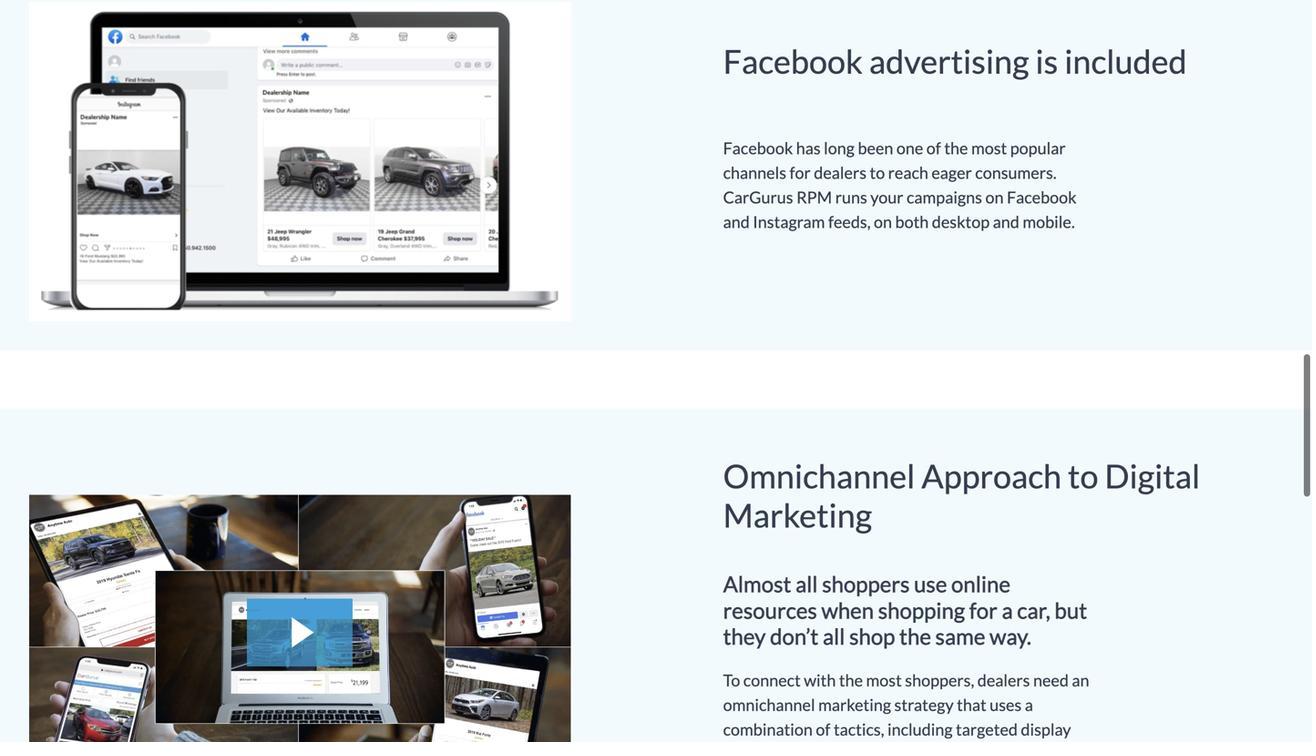 Task type: describe. For each thing, give the bounding box(es) containing it.
omnichannel approach to digital marketing
[[723, 456, 1201, 535]]

approach
[[922, 456, 1062, 496]]

a inside almost all shoppers use online resources when shopping for a car, but they don't all shop the same way.
[[1002, 598, 1013, 624]]

included
[[1065, 42, 1187, 81]]

to inside facebook has long been one of the most popular channels for dealers to reach eager consumers. cargurus rpm runs your campaigns on facebook and instagram feeds, on both desktop and mobile.
[[870, 163, 885, 183]]

long
[[824, 138, 855, 158]]

0 vertical spatial all
[[796, 572, 818, 598]]

eager
[[932, 163, 972, 183]]

with
[[804, 671, 836, 691]]

1 horizontal spatial on
[[986, 187, 1004, 207]]

tactics,
[[834, 720, 885, 740]]

rpm
[[797, 187, 832, 207]]

campaigns
[[907, 187, 983, 207]]

of inside facebook has long been one of the most popular channels for dealers to reach eager consumers. cargurus rpm runs your campaigns on facebook and instagram feeds, on both desktop and mobile.
[[927, 138, 941, 158]]

almost all shoppers use online resources when shopping for a car, but they don't all shop the same way.
[[723, 572, 1088, 650]]

the inside "to connect with the most shoppers, dealers need an omnichannel marketing strategy that uses a combination of tactics, including targeted displ"
[[839, 671, 863, 691]]

shoppers,
[[905, 671, 975, 691]]

the inside almost all shoppers use online resources when shopping for a car, but they don't all shop the same way.
[[900, 624, 931, 650]]

is
[[1036, 42, 1058, 81]]

don't
[[770, 624, 819, 650]]

been
[[858, 138, 894, 158]]

instagram
[[753, 212, 825, 232]]

the inside facebook has long been one of the most popular channels for dealers to reach eager consumers. cargurus rpm runs your campaigns on facebook and instagram feeds, on both desktop and mobile.
[[945, 138, 968, 158]]

a inside "to connect with the most shoppers, dealers need an omnichannel marketing strategy that uses a combination of tactics, including targeted displ"
[[1025, 695, 1033, 716]]

runs
[[836, 187, 868, 207]]

your
[[871, 187, 904, 207]]

car,
[[1017, 598, 1051, 624]]

an
[[1072, 671, 1090, 691]]

they
[[723, 624, 766, 650]]

both
[[896, 212, 929, 232]]

1 and from the left
[[723, 212, 750, 232]]

2 and from the left
[[993, 212, 1020, 232]]

rpm fb image image
[[29, 2, 571, 322]]

1 vertical spatial on
[[874, 212, 892, 232]]

2 vertical spatial facebook
[[1007, 187, 1077, 207]]

digital
[[1105, 456, 1201, 496]]

combination
[[723, 720, 813, 740]]

marketing
[[723, 496, 872, 535]]

way.
[[990, 624, 1032, 650]]

has
[[796, 138, 821, 158]]

connect
[[744, 671, 801, 691]]

shopping
[[878, 598, 965, 624]]

facebook has long been one of the most popular channels for dealers to reach eager consumers. cargurus rpm runs your campaigns on facebook and instagram feeds, on both desktop and mobile.
[[723, 138, 1077, 232]]

desktop
[[932, 212, 990, 232]]

reach
[[888, 163, 929, 183]]

when
[[822, 598, 874, 624]]

omnichannel
[[723, 695, 815, 716]]

consumers.
[[976, 163, 1057, 183]]

omnichannel
[[723, 456, 915, 496]]



Task type: vqa. For each thing, say whether or not it's contained in the screenshot.
Learn more button related to Listings
no



Task type: locate. For each thing, give the bounding box(es) containing it.
on down 'consumers.'
[[986, 187, 1004, 207]]

1 vertical spatial facebook
[[723, 138, 793, 158]]

and down "cargurus"
[[723, 212, 750, 232]]

1 horizontal spatial of
[[927, 138, 941, 158]]

0 vertical spatial of
[[927, 138, 941, 158]]

facebook up 'mobile.' on the top
[[1007, 187, 1077, 207]]

0 horizontal spatial for
[[790, 163, 811, 183]]

0 vertical spatial a
[[1002, 598, 1013, 624]]

0 vertical spatial for
[[790, 163, 811, 183]]

including
[[888, 720, 953, 740]]

1 horizontal spatial dealers
[[978, 671, 1030, 691]]

facebook up has
[[723, 42, 863, 81]]

1 vertical spatial the
[[900, 624, 931, 650]]

popular
[[1011, 138, 1066, 158]]

same
[[936, 624, 986, 650]]

for down the online
[[970, 598, 998, 624]]

resources
[[723, 598, 817, 624]]

1 horizontal spatial all
[[823, 624, 845, 650]]

facebook up channels
[[723, 138, 793, 158]]

0 horizontal spatial and
[[723, 212, 750, 232]]

need
[[1034, 671, 1069, 691]]

cargurus
[[723, 187, 794, 207]]

shoppers
[[822, 572, 910, 598]]

0 horizontal spatial of
[[816, 720, 831, 740]]

1 vertical spatial a
[[1025, 695, 1033, 716]]

1 vertical spatial of
[[816, 720, 831, 740]]

all
[[796, 572, 818, 598], [823, 624, 845, 650]]

0 vertical spatial on
[[986, 187, 1004, 207]]

video element
[[29, 495, 571, 743]]

1 horizontal spatial the
[[900, 624, 931, 650]]

0 vertical spatial facebook
[[723, 42, 863, 81]]

the down shopping
[[900, 624, 931, 650]]

0 horizontal spatial all
[[796, 572, 818, 598]]

0 horizontal spatial most
[[866, 671, 902, 691]]

1 vertical spatial to
[[1068, 456, 1099, 496]]

1 horizontal spatial to
[[1068, 456, 1099, 496]]

of left tactics,
[[816, 720, 831, 740]]

dealers up uses
[[978, 671, 1030, 691]]

the up eager
[[945, 138, 968, 158]]

a left car,
[[1002, 598, 1013, 624]]

0 horizontal spatial dealers
[[814, 163, 867, 183]]

marketing
[[819, 695, 891, 716]]

dealers down long
[[814, 163, 867, 183]]

1 vertical spatial most
[[866, 671, 902, 691]]

that
[[957, 695, 987, 716]]

advertising
[[869, 42, 1029, 81]]

0 horizontal spatial a
[[1002, 598, 1013, 624]]

almost
[[723, 572, 792, 598]]

0 horizontal spatial on
[[874, 212, 892, 232]]

1 vertical spatial for
[[970, 598, 998, 624]]

for inside facebook has long been one of the most popular channels for dealers to reach eager consumers. cargurus rpm runs your campaigns on facebook and instagram feeds, on both desktop and mobile.
[[790, 163, 811, 183]]

video thumbnail image
[[29, 495, 571, 743], [29, 495, 571, 743]]

on down your
[[874, 212, 892, 232]]

2 vertical spatial the
[[839, 671, 863, 691]]

strategy
[[895, 695, 954, 716]]

0 vertical spatial to
[[870, 163, 885, 183]]

dealers inside facebook has long been one of the most popular channels for dealers to reach eager consumers. cargurus rpm runs your campaigns on facebook and instagram feeds, on both desktop and mobile.
[[814, 163, 867, 183]]

and
[[723, 212, 750, 232], [993, 212, 1020, 232]]

0 vertical spatial dealers
[[814, 163, 867, 183]]

all down when
[[823, 624, 845, 650]]

2 horizontal spatial the
[[945, 138, 968, 158]]

0 horizontal spatial the
[[839, 671, 863, 691]]

to left digital
[[1068, 456, 1099, 496]]

1 horizontal spatial a
[[1025, 695, 1033, 716]]

for down has
[[790, 163, 811, 183]]

to
[[870, 163, 885, 183], [1068, 456, 1099, 496]]

1 horizontal spatial most
[[972, 138, 1007, 158]]

mobile.
[[1023, 212, 1075, 232]]

one
[[897, 138, 924, 158]]

dealers
[[814, 163, 867, 183], [978, 671, 1030, 691]]

online
[[952, 572, 1011, 598]]

facebook
[[723, 42, 863, 81], [723, 138, 793, 158], [1007, 187, 1077, 207]]

1 vertical spatial dealers
[[978, 671, 1030, 691]]

use
[[914, 572, 947, 598]]

feeds,
[[828, 212, 871, 232]]

0 vertical spatial the
[[945, 138, 968, 158]]

facebook for facebook has long been one of the most popular channels for dealers to reach eager consumers. cargurus rpm runs your campaigns on facebook and instagram feeds, on both desktop and mobile.
[[723, 138, 793, 158]]

most up 'consumers.'
[[972, 138, 1007, 158]]

to inside 'omnichannel approach to digital marketing'
[[1068, 456, 1099, 496]]

1 horizontal spatial for
[[970, 598, 998, 624]]

the up the marketing
[[839, 671, 863, 691]]

most up the marketing
[[866, 671, 902, 691]]

most inside facebook has long been one of the most popular channels for dealers to reach eager consumers. cargurus rpm runs your campaigns on facebook and instagram feeds, on both desktop and mobile.
[[972, 138, 1007, 158]]

for inside almost all shoppers use online resources when shopping for a car, but they don't all shop the same way.
[[970, 598, 998, 624]]

1 vertical spatial all
[[823, 624, 845, 650]]

for
[[790, 163, 811, 183], [970, 598, 998, 624]]

a right uses
[[1025, 695, 1033, 716]]

a
[[1002, 598, 1013, 624], [1025, 695, 1033, 716]]

channels
[[723, 163, 787, 183]]

but
[[1055, 598, 1088, 624]]

most
[[972, 138, 1007, 158], [866, 671, 902, 691]]

of inside "to connect with the most shoppers, dealers need an omnichannel marketing strategy that uses a combination of tactics, including targeted displ"
[[816, 720, 831, 740]]

dealers inside "to connect with the most shoppers, dealers need an omnichannel marketing strategy that uses a combination of tactics, including targeted displ"
[[978, 671, 1030, 691]]

targeted
[[956, 720, 1018, 740]]

of right one
[[927, 138, 941, 158]]

the
[[945, 138, 968, 158], [900, 624, 931, 650], [839, 671, 863, 691]]

and left 'mobile.' on the top
[[993, 212, 1020, 232]]

all up resources
[[796, 572, 818, 598]]

0 vertical spatial most
[[972, 138, 1007, 158]]

uses
[[990, 695, 1022, 716]]

facebook for facebook advertising is included
[[723, 42, 863, 81]]

to
[[723, 671, 740, 691]]

facebook advertising is included
[[723, 42, 1187, 81]]

shop
[[850, 624, 895, 650]]

0 horizontal spatial to
[[870, 163, 885, 183]]

most inside "to connect with the most shoppers, dealers need an omnichannel marketing strategy that uses a combination of tactics, including targeted displ"
[[866, 671, 902, 691]]

of
[[927, 138, 941, 158], [816, 720, 831, 740]]

1 horizontal spatial and
[[993, 212, 1020, 232]]

on
[[986, 187, 1004, 207], [874, 212, 892, 232]]

to connect with the most shoppers, dealers need an omnichannel marketing strategy that uses a combination of tactics, including targeted displ
[[723, 671, 1090, 743]]

to down been
[[870, 163, 885, 183]]



